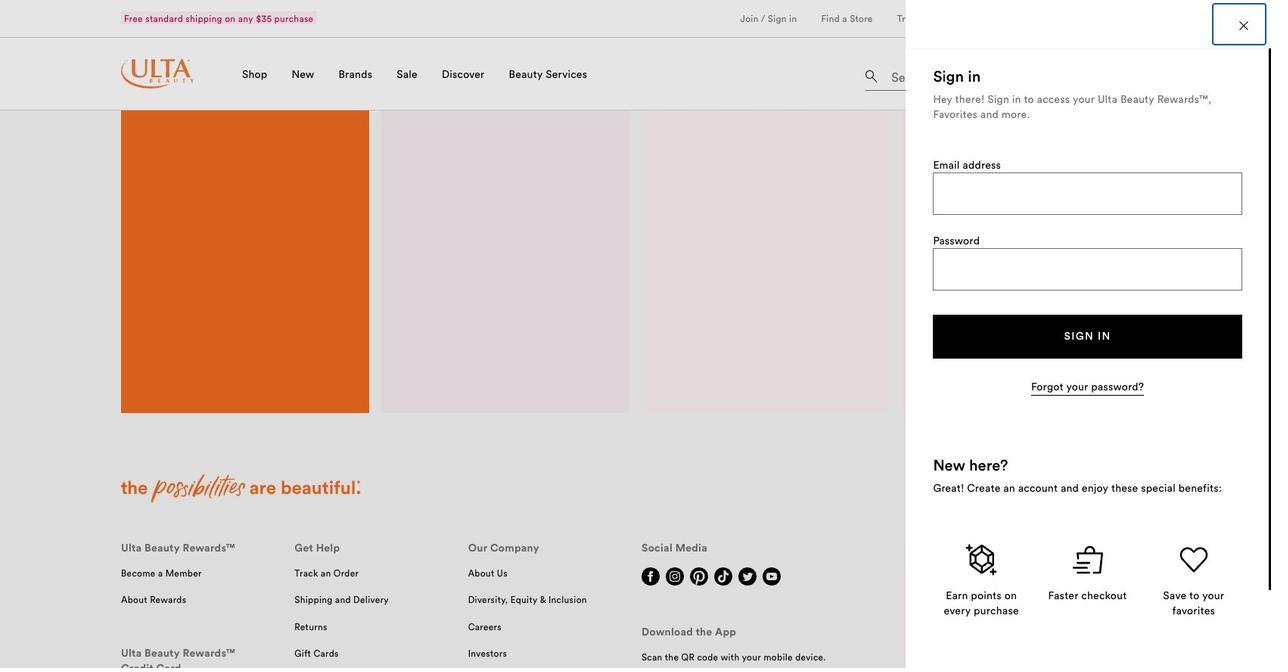 Task type: describe. For each thing, give the bounding box(es) containing it.
Password password field
[[934, 249, 1242, 289]]

Search products and more search field
[[890, 61, 1073, 87]]



Task type: vqa. For each thing, say whether or not it's contained in the screenshot.
4th the StarFilled 'ICON' from the right
no



Task type: locate. For each thing, give the bounding box(es) containing it.
close image
[[1240, 21, 1249, 30]]

the possibilities are beautiful image
[[121, 474, 361, 503]]

Email address text field
[[934, 173, 1242, 214]]

None search field
[[866, 58, 1078, 94]]



